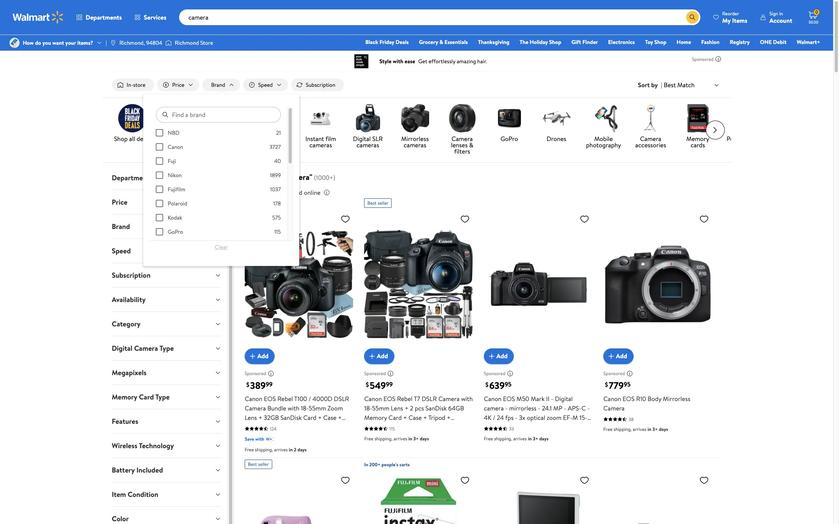Task type: vqa. For each thing, say whether or not it's contained in the screenshot.
95 corresponding to 779
yes



Task type: describe. For each thing, give the bounding box(es) containing it.
ad disclaimer and feedback for skylinedisplayad image
[[716, 56, 722, 62]]

45mm
[[484, 423, 502, 431]]

all for cameras
[[184, 134, 190, 143]]

1 ad disclaimer and feedback for ingridsponsoredproducts image from the left
[[388, 371, 394, 377]]

digital for digital slr cameras
[[353, 134, 371, 143]]

camera inside camera accessories
[[640, 134, 662, 143]]

subscription tab
[[106, 263, 228, 287]]

dslr inside canon eos rebel t100 / 4000d dslr camera bundle with 18-55mm zoom lens + 32gb sandisk card + case + tripod + zeetech accessory
[[334, 394, 349, 403]]

nikon
[[168, 171, 182, 179]]

store
[[133, 81, 146, 89]]

1 vertical spatial price button
[[106, 190, 228, 214]]

dslr inside canon eos rebel t7 dslr camera with 18-55mm lens + 2 pcs sandisk 64gb memory card + case + tripod + telephoto + zeetech accessory bundle
[[422, 394, 437, 403]]

fujifilm
[[168, 186, 185, 193]]

18- inside canon eos rebel t100 / 4000d dslr camera bundle with 18-55mm zoom lens + 32gb sandisk card + case + tripod + zeetech accessory
[[301, 404, 309, 413]]

one debit
[[760, 38, 787, 46]]

pcs
[[415, 404, 424, 413]]

1 vertical spatial brand button
[[106, 215, 228, 239]]

lens inside canon eos rebel t100 / 4000d dslr camera bundle with 18-55mm zoom lens + 32gb sandisk card + case + tripod + zeetech accessory
[[245, 413, 257, 422]]

digital slr cameras image
[[354, 104, 382, 132]]

price when purchased online
[[243, 188, 321, 197]]

canon eos m50 mark ii - digital camera - mirrorless - 24.1 mp - aps-c - 4k / 24 fps - 3x optical zoom ef-m 15-45mm is stm lens - wi-fi, bluetooth - black image for sign in to add to favorites list, canon eos m50 mark ii - digital camera - mirrorless - 24.1 mp - aps-c - 4k / 24 fps - 3x optical zoom ef-m 15-45mm is stm lens - wi-fi, bluetooth - black image
[[484, 211, 593, 358]]

t7
[[414, 394, 420, 403]]

canon eos rebel t7 dslr camera with 18-55mm lens + 2 pcs sandisk 64gb memory card + case + tripod + telephoto + zeetech accessory bundle image
[[364, 211, 473, 358]]

 image for how do you want your items?
[[9, 38, 20, 48]]

- left wi-
[[535, 423, 538, 431]]

memory for cards
[[687, 134, 710, 143]]

availability
[[112, 295, 146, 305]]

sign
[[770, 10, 779, 17]]

95 for 779
[[624, 380, 631, 389]]

1 vertical spatial price
[[243, 188, 257, 197]]

3727
[[270, 143, 281, 151]]

in for 779
[[648, 426, 652, 433]]

price inside price tab
[[112, 197, 127, 207]]

store
[[200, 39, 213, 47]]

mirrorless cameras link
[[395, 104, 436, 150]]

- right c
[[588, 404, 590, 413]]

disposable cameras
[[259, 134, 288, 149]]

15-
[[580, 413, 588, 422]]

camera lenses & filters link
[[442, 104, 483, 156]]

free shipping, arrives in 2 days
[[245, 446, 307, 453]]

rebel for 549
[[397, 394, 413, 403]]

services
[[144, 13, 167, 22]]

1 horizontal spatial 115
[[390, 426, 395, 432]]

18- inside canon eos rebel t7 dslr camera with 18-55mm lens + 2 pcs sandisk 64gb memory card + case + tripod + telephoto + zeetech accessory bundle
[[364, 404, 372, 413]]

account
[[770, 16, 793, 25]]

grocery
[[419, 38, 438, 46]]

| inside sort and filter section element
[[661, 81, 663, 89]]

33
[[509, 426, 514, 432]]

add for first add to cart image from the right
[[616, 352, 628, 361]]

free down save
[[245, 446, 254, 453]]

features
[[112, 417, 138, 426]]

toy shop link
[[642, 38, 670, 46]]

fuji
[[168, 157, 176, 165]]

finder
[[583, 38, 598, 46]]

days down canon eos rebel t100 / 4000d dslr camera bundle with 18-55mm zoom lens + 32gb sandisk card + case + tripod + zeetech accessory
[[298, 446, 307, 453]]

canon eos r10 body mirrorless camera
[[604, 394, 691, 413]]

one debit link
[[757, 38, 791, 46]]

card inside canon eos rebel t100 / 4000d dslr camera bundle with 18-55mm zoom lens + 32gb sandisk card + case + tripod + zeetech accessory
[[303, 413, 317, 422]]

1 vertical spatial 2
[[294, 446, 296, 453]]

add to cart image
[[487, 352, 497, 361]]

Find a brand search field
[[156, 107, 281, 123]]

- down '15-' on the right of the page
[[585, 423, 588, 431]]

canon for 549
[[364, 394, 382, 403]]

the
[[520, 38, 529, 46]]

reorder my items
[[723, 10, 748, 25]]

zeetech inside canon eos rebel t100 / 4000d dslr camera bundle with 18-55mm zoom lens + 32gb sandisk card + case + tripod + zeetech accessory
[[269, 423, 290, 431]]

carts
[[400, 461, 410, 468]]

add button for canon eos rebel t100 / 4000d dslr camera bundle with 18-55mm zoom lens + 32gb sandisk card + case + tripod + zeetech accessory image
[[245, 348, 275, 364]]

free for 779
[[604, 426, 613, 433]]

availability tab
[[106, 288, 228, 312]]

results for "camera" (1000+)
[[243, 172, 336, 182]]

sign in to add to favorites list, canon eos rebel t7 dslr camera with 18-55mm lens + 2 pcs sandisk 64gb memory card + case + tripod + telephoto + zeetech accessory bundle image
[[461, 214, 470, 224]]

sponsored up the '549'
[[364, 370, 386, 377]]

cameras inside point & shoot cameras
[[734, 141, 757, 149]]

camera inside the camera lenses & filters
[[452, 134, 473, 143]]

shop inside shop all cameras
[[169, 134, 183, 143]]

$ 389 99
[[246, 379, 273, 392]]

slr
[[372, 134, 383, 143]]

type for memory card type
[[155, 392, 170, 402]]

21
[[276, 129, 281, 137]]

memory cards image
[[684, 104, 712, 132]]

3+ for 779
[[653, 426, 658, 433]]

3+ for 549
[[414, 435, 419, 442]]

shop all cameras link
[[159, 104, 200, 150]]

polaroid
[[168, 200, 187, 208]]

point & shoot cameras
[[727, 134, 764, 149]]

megapixels
[[112, 368, 147, 378]]

reorder
[[723, 10, 739, 17]]

do
[[35, 39, 41, 47]]

online
[[304, 188, 321, 197]]

0
[[816, 9, 819, 15]]

sandisk inside canon eos rebel t7 dslr camera with 18-55mm lens + 2 pcs sandisk 64gb memory card + case + tripod + telephoto + zeetech accessory bundle
[[426, 404, 447, 413]]

canon down nbd
[[168, 143, 183, 151]]

sign in to add to favorites list, fujifilm instax mini twin film pack (20 photos; film size of 8.6cm x 5.4cm) image
[[461, 475, 470, 485]]

memory cards
[[687, 134, 710, 149]]

canon for 779
[[604, 394, 621, 403]]

sponsored up "779"
[[604, 370, 625, 377]]

mobile photography image
[[590, 104, 618, 132]]

$ for 639
[[486, 380, 489, 389]]

point & shoot cameras link
[[725, 104, 766, 150]]

shipping, for 549
[[375, 435, 393, 442]]

arrives for 639
[[514, 435, 527, 442]]

color
[[112, 514, 129, 524]]

& for grocery
[[440, 38, 443, 46]]

& for point
[[743, 134, 747, 143]]

aps-
[[568, 404, 582, 413]]

camera accessories link
[[631, 104, 671, 150]]

0 vertical spatial gopro
[[501, 134, 518, 143]]

instant film cameras
[[306, 134, 336, 149]]

canon eos m50 mark ii - digital camera - mirrorless - 24.1 mp - aps-c - 4k / 24 fps - 3x optical zoom ef-m 15- 45mm is stm lens - wi-fi, bluetooth - black
[[484, 394, 590, 441]]

tripod inside canon eos rebel t100 / 4000d dslr camera bundle with 18-55mm zoom lens + 32gb sandisk card + case + tripod + zeetech accessory
[[245, 423, 262, 431]]

friday
[[380, 38, 394, 46]]

days for 639
[[540, 435, 549, 442]]

all for deals
[[129, 134, 135, 143]]

film
[[326, 134, 336, 143]]

megapixels button
[[106, 361, 228, 385]]

battery included tab
[[106, 458, 228, 482]]

clear
[[215, 243, 228, 251]]

add button for canon eos rebel t7 dslr camera with 18-55mm lens + 2 pcs sandisk 64gb memory card + case + tripod + telephoto + zeetech accessory bundle
[[364, 348, 395, 364]]

arrives down 124
[[274, 446, 288, 453]]

sponsored left ad disclaimer and feedback for skylinedisplayad image
[[692, 56, 714, 62]]

eos for 639
[[503, 394, 515, 403]]

instant film cameras image
[[307, 104, 335, 132]]

sign in account
[[770, 10, 793, 25]]

639
[[490, 379, 505, 392]]

55mm inside canon eos rebel t7 dslr camera with 18-55mm lens + 2 pcs sandisk 64gb memory card + case + tripod + telephoto + zeetech accessory bundle
[[372, 404, 390, 413]]

in-store
[[127, 81, 146, 89]]

eos for 389
[[264, 394, 276, 403]]

1 ad disclaimer and feedback for ingridsponsoredproducts image from the left
[[268, 371, 274, 377]]

- up fps
[[506, 404, 508, 413]]

0 vertical spatial best seller
[[368, 200, 389, 206]]

color tab
[[106, 507, 228, 524]]

1 vertical spatial seller
[[258, 461, 269, 468]]

camera inside canon eos r10 body mirrorless camera
[[604, 404, 625, 413]]

0 horizontal spatial mirrorless
[[402, 134, 429, 143]]

add for add to cart image related to 389
[[257, 352, 269, 361]]

cameras inside 'disposable cameras'
[[262, 141, 285, 149]]

0 vertical spatial seller
[[378, 200, 389, 206]]

& inside the camera lenses & filters
[[469, 141, 474, 149]]

arrives for 549
[[394, 435, 408, 442]]

0 vertical spatial speed button
[[243, 79, 288, 91]]

memory card type
[[112, 392, 170, 402]]

how
[[23, 39, 34, 47]]

free shipping, arrives in 3+ days for 639
[[484, 435, 549, 442]]

results
[[243, 172, 268, 182]]

deals
[[137, 134, 150, 143]]

accessory inside canon eos rebel t100 / 4000d dslr camera bundle with 18-55mm zoom lens + 32gb sandisk card + case + tripod + zeetech accessory
[[292, 423, 320, 431]]

in-store button
[[112, 79, 154, 91]]

0 vertical spatial 115
[[274, 228, 281, 236]]

digital inside canon eos m50 mark ii - digital camera - mirrorless - 24.1 mp - aps-c - 4k / 24 fps - 3x optical zoom ef-m 15- 45mm is stm lens - wi-fi, bluetooth - black
[[555, 394, 573, 403]]

r10
[[637, 394, 646, 403]]

mobile
[[595, 134, 613, 143]]

items
[[733, 16, 748, 25]]

0 horizontal spatial best
[[248, 461, 257, 468]]

m
[[573, 413, 578, 422]]

price tab
[[106, 190, 228, 214]]

camera accessories image
[[637, 104, 665, 132]]

add to cart image for 549
[[368, 352, 377, 361]]

$ for 389
[[246, 380, 250, 389]]

wireless technology
[[112, 441, 174, 451]]

electronics link
[[605, 38, 639, 46]]

1 vertical spatial best seller
[[248, 461, 269, 468]]

24
[[497, 413, 504, 422]]

"camera"
[[282, 172, 313, 182]]

3 add button from the left
[[484, 348, 514, 364]]

brand tab
[[106, 215, 228, 239]]

shipping, down walmart plus "icon"
[[255, 446, 273, 453]]

camera lenses & filters image
[[448, 104, 477, 132]]

ii
[[546, 394, 550, 403]]

$ for 779
[[605, 380, 608, 389]]

speed inside tab
[[112, 246, 131, 256]]

the holiday shop link
[[516, 38, 565, 46]]

speed inside sort and filter section element
[[258, 81, 273, 89]]

purchased
[[275, 188, 303, 197]]

0 vertical spatial brand button
[[203, 79, 240, 91]]

card inside canon eos rebel t7 dslr camera with 18-55mm lens + 2 pcs sandisk 64gb memory card + case + tripod + telephoto + zeetech accessory bundle
[[389, 413, 402, 422]]

fps
[[506, 413, 514, 422]]

shop cameras by brand image
[[212, 104, 241, 132]]

arrives for 779
[[633, 426, 647, 433]]

- left 3x
[[515, 413, 518, 422]]

rebel for 389
[[278, 394, 293, 403]]

departments tab
[[106, 166, 228, 190]]

digital camera type tab
[[106, 336, 228, 360]]

card inside dropdown button
[[139, 392, 154, 402]]

memory card type tab
[[106, 385, 228, 409]]

point
[[727, 134, 741, 143]]

speed tab
[[106, 239, 228, 263]]

3 add to cart image from the left
[[607, 352, 616, 361]]

0 horizontal spatial gopro
[[168, 228, 183, 236]]

camera inside canon eos rebel t100 / 4000d dslr camera bundle with 18-55mm zoom lens + 32gb sandisk card + case + tripod + zeetech accessory
[[245, 404, 266, 413]]

want
[[52, 39, 64, 47]]

in down canon eos rebel t100 / 4000d dslr camera bundle with 18-55mm zoom lens + 32gb sandisk card + case + tripod + zeetech accessory
[[289, 446, 293, 453]]

search icon image
[[690, 14, 696, 20]]

shop left deals
[[114, 134, 128, 143]]

c
[[582, 404, 586, 413]]

telephoto
[[364, 423, 392, 431]]

departments button
[[106, 166, 228, 190]]

mirrorless
[[509, 404, 537, 413]]

save with
[[245, 436, 264, 442]]

drones image
[[543, 104, 571, 132]]

549
[[370, 379, 386, 392]]

shop all deals
[[114, 134, 150, 143]]

canon for 389
[[245, 394, 263, 403]]

drones link
[[536, 104, 577, 143]]

free shipping, arrives in 3+ days for 549
[[364, 435, 429, 442]]

eos for 549
[[384, 394, 396, 403]]



Task type: locate. For each thing, give the bounding box(es) containing it.
camera up 32gb
[[245, 404, 266, 413]]

0 horizontal spatial ad disclaimer and feedback for ingridsponsoredproducts image
[[388, 371, 394, 377]]

1 add from the left
[[257, 352, 269, 361]]

$ 779 95
[[605, 379, 631, 392]]

1 $ from the left
[[246, 380, 250, 389]]

779
[[609, 379, 624, 392]]

3 $ from the left
[[486, 380, 489, 389]]

case down zoom
[[323, 413, 337, 422]]

0 horizontal spatial tripod
[[245, 423, 262, 431]]

thanksgiving
[[478, 38, 510, 46]]

0 horizontal spatial  image
[[9, 38, 20, 48]]

with down t100
[[288, 404, 300, 413]]

0 vertical spatial price
[[172, 81, 185, 89]]

in inside the sign in account
[[780, 10, 783, 17]]

99 inside $ 389 99
[[266, 380, 273, 389]]

card down megapixels
[[139, 392, 154, 402]]

sign in to add to favorites list, canon eos m50 mark ii - digital camera - mirrorless - 24.1 mp - aps-c - 4k / 24 fps - 3x optical zoom ef-m 15-45mm is stm lens - wi-fi, bluetooth - black image
[[580, 214, 590, 224]]

1 vertical spatial memory
[[112, 392, 137, 402]]

1 add button from the left
[[245, 348, 275, 364]]

group
[[156, 129, 281, 412]]

best
[[664, 81, 676, 89], [368, 200, 377, 206], [248, 461, 257, 468]]

1 horizontal spatial with
[[288, 404, 300, 413]]

$ inside the $ 779 95
[[605, 380, 608, 389]]

0 horizontal spatial speed
[[112, 246, 131, 256]]

1 horizontal spatial ad disclaimer and feedback for ingridsponsoredproducts image
[[507, 371, 514, 377]]

camera
[[452, 134, 473, 143], [640, 134, 662, 143], [134, 344, 158, 353], [439, 394, 460, 403], [245, 404, 266, 413], [604, 404, 625, 413]]

2 vertical spatial memory
[[364, 413, 387, 422]]

in for 639
[[528, 435, 532, 442]]

lens inside canon eos rebel t7 dslr camera with 18-55mm lens + 2 pcs sandisk 64gb memory card + case + tripod + telephoto + zeetech accessory bundle
[[391, 404, 403, 413]]

2 inside canon eos rebel t7 dslr camera with 18-55mm lens + 2 pcs sandisk 64gb memory card + case + tripod + telephoto + zeetech accessory bundle
[[410, 404, 414, 413]]

1 99 from the left
[[266, 380, 273, 389]]

sign in to add to favorites list, canon eos m200 24.1 megapixel mirrorless camera with lens, 0.59", 1.77", white image
[[580, 475, 590, 485]]

1 horizontal spatial bundle
[[451, 423, 470, 431]]

eos inside canon eos rebel t7 dslr camera with 18-55mm lens + 2 pcs sandisk 64gb memory card + case + tripod + telephoto + zeetech accessory bundle
[[384, 394, 396, 403]]

2 add from the left
[[377, 352, 388, 361]]

canon eos r10 body mirrorless camera image
[[604, 211, 712, 358]]

2 eos from the left
[[384, 394, 396, 403]]

sign in to add to favorites list, canon eos r10 body mirrorless camera image
[[700, 214, 709, 224]]

eos for 779
[[623, 394, 635, 403]]

/ inside canon eos m50 mark ii - digital camera - mirrorless - 24.1 mp - aps-c - 4k / 24 fps - 3x optical zoom ef-m 15- 45mm is stm lens - wi-fi, bluetooth - black
[[493, 413, 496, 422]]

accessory down t100
[[292, 423, 320, 431]]

- right mp
[[564, 404, 567, 413]]

accessories
[[636, 141, 666, 149]]

digital inside 'digital slr cameras'
[[353, 134, 371, 143]]

in down lens
[[528, 435, 532, 442]]

in down canon eos r10 body mirrorless camera
[[648, 426, 652, 433]]

shop right holiday
[[549, 38, 562, 46]]

95 inside the $ 639 95
[[505, 380, 512, 389]]

group containing nbd
[[156, 129, 281, 412]]

2 horizontal spatial add to cart image
[[607, 352, 616, 361]]

battery
[[112, 465, 135, 475]]

4000d
[[313, 394, 333, 403]]

& inside point & shoot cameras
[[743, 134, 747, 143]]

1 vertical spatial in
[[364, 461, 368, 468]]

2 all from the left
[[184, 134, 190, 143]]

zoom
[[328, 404, 343, 413]]

3+ down lens
[[533, 435, 539, 442]]

all right nbd
[[184, 134, 190, 143]]

1 vertical spatial sandisk
[[281, 413, 302, 422]]

0 horizontal spatial add to cart image
[[248, 352, 257, 361]]

95
[[505, 380, 512, 389], [624, 380, 631, 389]]

1 horizontal spatial price
[[172, 81, 185, 89]]

0 horizontal spatial in
[[364, 461, 368, 468]]

departments inside popup button
[[86, 13, 122, 22]]

disposable
[[259, 134, 288, 143]]

0 horizontal spatial memory
[[112, 392, 137, 402]]

disposable cameras link
[[253, 104, 294, 150]]

mirrorless cameras
[[402, 134, 429, 149]]

1 horizontal spatial accessory
[[422, 423, 449, 431]]

subscription inside dropdown button
[[112, 270, 151, 280]]

add for 549's add to cart image
[[377, 352, 388, 361]]

1 vertical spatial tripod
[[245, 423, 262, 431]]

departments down 'shop all deals'
[[112, 173, 153, 183]]

2 horizontal spatial price
[[243, 188, 257, 197]]

3 add from the left
[[497, 352, 508, 361]]

1 horizontal spatial brand
[[211, 81, 225, 89]]

1 vertical spatial lens
[[245, 413, 257, 422]]

0 horizontal spatial 18-
[[301, 404, 309, 413]]

free shipping, arrives in 3+ days for 779
[[604, 426, 668, 433]]

0 horizontal spatial with
[[255, 436, 264, 442]]

shipping, for 779
[[614, 426, 632, 433]]

$ inside $ 389 99
[[246, 380, 250, 389]]

price button down the departments tab
[[106, 190, 228, 214]]

1 horizontal spatial 18-
[[364, 404, 372, 413]]

shop down "shop all cameras" image
[[169, 134, 183, 143]]

rebel left t100
[[278, 394, 293, 403]]

instant
[[306, 134, 324, 143]]

0 vertical spatial |
[[106, 39, 107, 47]]

gopro down kodak
[[168, 228, 183, 236]]

0 horizontal spatial zeetech
[[269, 423, 290, 431]]

0 vertical spatial memory
[[687, 134, 710, 143]]

2 horizontal spatial digital
[[555, 394, 573, 403]]

sort by |
[[638, 81, 663, 89]]

brand button down price tab
[[106, 215, 228, 239]]

lenses
[[451, 141, 468, 149]]

digital camera type button
[[106, 336, 228, 360]]

94804
[[146, 39, 162, 47]]

digital up mp
[[555, 394, 573, 403]]

| right items? on the top left of the page
[[106, 39, 107, 47]]

zeetech inside canon eos rebel t7 dslr camera with 18-55mm lens + 2 pcs sandisk 64gb memory card + case + tripod + telephoto + zeetech accessory bundle
[[398, 423, 420, 431]]

subscription up instant film cameras image
[[306, 81, 336, 89]]

1 accessory from the left
[[292, 423, 320, 431]]

price button up "shop all cameras" image
[[157, 79, 199, 91]]

178
[[273, 200, 281, 208]]

services button
[[128, 8, 173, 27]]

clear button
[[156, 241, 287, 254]]

digital for digital camera type
[[112, 344, 132, 353]]

2 99 from the left
[[386, 380, 393, 389]]

brand inside brand tab
[[112, 222, 130, 232]]

item condition tab
[[106, 483, 228, 507]]

4 cameras from the left
[[357, 141, 379, 149]]

features tab
[[106, 410, 228, 434]]

2 add to cart image from the left
[[368, 352, 377, 361]]

2 horizontal spatial 3+
[[653, 426, 658, 433]]

walmart+
[[797, 38, 821, 46]]

0 horizontal spatial dslr
[[334, 394, 349, 403]]

camera
[[484, 404, 504, 413]]

canon down the '549'
[[364, 394, 382, 403]]

filters
[[454, 147, 470, 156]]

4 $ from the left
[[605, 380, 608, 389]]

speed button up disposable cameras 'image'
[[243, 79, 288, 91]]

0 vertical spatial digital
[[353, 134, 371, 143]]

0 horizontal spatial 2
[[294, 446, 296, 453]]

richmond, 94804
[[119, 39, 162, 47]]

free for 639
[[484, 435, 493, 442]]

1 horizontal spatial 3+
[[533, 435, 539, 442]]

sandisk right 32gb
[[281, 413, 302, 422]]

digital inside dropdown button
[[112, 344, 132, 353]]

1 horizontal spatial  image
[[110, 40, 116, 46]]

gopro image
[[495, 104, 524, 132]]

free right bluetooth
[[604, 426, 613, 433]]

Walmart Site-Wide search field
[[179, 9, 701, 25]]

bundle down 64gb on the bottom right
[[451, 423, 470, 431]]

1 vertical spatial with
[[288, 404, 300, 413]]

$ left 639
[[486, 380, 489, 389]]

$ inside the $ 639 95
[[486, 380, 489, 389]]

black friday deals link
[[362, 38, 413, 46]]

holiday
[[530, 38, 548, 46]]

items?
[[77, 39, 93, 47]]

the holiday shop
[[520, 38, 562, 46]]

rebel
[[278, 394, 293, 403], [397, 394, 413, 403]]

99 for 549
[[386, 380, 393, 389]]

canon down "779"
[[604, 394, 621, 403]]

2 add button from the left
[[364, 348, 395, 364]]

cameras
[[168, 141, 191, 149], [262, 141, 285, 149], [310, 141, 332, 149], [357, 141, 379, 149], [404, 141, 426, 149], [734, 141, 757, 149]]

camera up megapixels
[[134, 344, 158, 353]]

0 horizontal spatial 95
[[505, 380, 512, 389]]

5 cameras from the left
[[404, 141, 426, 149]]

ad disclaimer and feedback for ingridsponsoredproducts image
[[268, 371, 274, 377], [507, 371, 514, 377]]

zeetech down 32gb
[[269, 423, 290, 431]]

arrives up the carts
[[394, 435, 408, 442]]

1 horizontal spatial best
[[368, 200, 377, 206]]

shop all deals image
[[118, 104, 146, 132]]

canon for 639
[[484, 394, 502, 403]]

subscription button
[[106, 263, 228, 287]]

is
[[503, 423, 508, 431]]

all inside shop all cameras
[[184, 134, 190, 143]]

0 horizontal spatial 3+
[[414, 435, 419, 442]]

type up features dropdown button
[[155, 392, 170, 402]]

2 55mm from the left
[[372, 404, 390, 413]]

days down canon eos r10 body mirrorless camera
[[659, 426, 668, 433]]

rebel inside canon eos rebel t100 / 4000d dslr camera bundle with 18-55mm zoom lens + 32gb sandisk card + case + tripod + zeetech accessory
[[278, 394, 293, 403]]

tripod inside canon eos rebel t7 dslr camera with 18-55mm lens + 2 pcs sandisk 64gb memory card + case + tripod + telephoto + zeetech accessory bundle
[[429, 413, 446, 422]]

1 rebel from the left
[[278, 394, 293, 403]]

 image left 'richmond,'
[[110, 40, 116, 46]]

1 horizontal spatial case
[[409, 413, 422, 422]]

sort and filter section element
[[102, 72, 731, 98]]

add button up $ 389 99
[[245, 348, 275, 364]]

55mm down '4000d'
[[309, 404, 326, 413]]

- right ii
[[551, 394, 554, 403]]

0 horizontal spatial canon eos m50 mark ii - digital camera - mirrorless - 24.1 mp - aps-c - 4k / 24 fps - 3x optical zoom ef-m 15-45mm is stm lens - wi-fi, bluetooth - black image
[[484, 211, 593, 358]]

eos left m50
[[503, 394, 515, 403]]

with inside canon eos rebel t100 / 4000d dslr camera bundle with 18-55mm zoom lens + 32gb sandisk card + case + tripod + zeetech accessory
[[288, 404, 300, 413]]

$ left 389
[[246, 380, 250, 389]]

1 eos from the left
[[264, 394, 276, 403]]

with inside canon eos rebel t7 dslr camera with 18-55mm lens + 2 pcs sandisk 64gb memory card + case + tripod + telephoto + zeetech accessory bundle
[[461, 394, 473, 403]]

 image
[[9, 38, 20, 48], [110, 40, 116, 46]]

99 for 389
[[266, 380, 273, 389]]

 image for richmond, 94804
[[110, 40, 116, 46]]

1 zeetech from the left
[[269, 423, 290, 431]]

category tab
[[106, 312, 228, 336]]

ad disclaimer and feedback for ingridsponsoredproducts image
[[388, 371, 394, 377], [627, 371, 633, 377]]

brand button up find a brand search box
[[203, 79, 240, 91]]

add button up the $ 639 95
[[484, 348, 514, 364]]

2 zeetech from the left
[[398, 423, 420, 431]]

stm
[[510, 423, 522, 431]]

save
[[245, 436, 254, 442]]

sign in to add to favorites list, canon eos m50 mark ii - digital camera - mirrorless - 24.1 mp - aps-c - 4k / 24 fps - 3x optical zoom ef-m 15-45mm is stm lens - wi-fi, bluetooth - black image
[[700, 475, 709, 485]]

1 horizontal spatial speed
[[258, 81, 273, 89]]

3 eos from the left
[[503, 394, 515, 403]]

/ right t100
[[309, 394, 311, 403]]

memory inside canon eos rebel t7 dslr camera with 18-55mm lens + 2 pcs sandisk 64gb memory card + case + tripod + telephoto + zeetech accessory bundle
[[364, 413, 387, 422]]

in for 549
[[409, 435, 412, 442]]

price inside sort and filter section element
[[172, 81, 185, 89]]

digital camera type
[[112, 344, 174, 353]]

1 horizontal spatial /
[[493, 413, 496, 422]]

case down pcs
[[409, 413, 422, 422]]

0 vertical spatial type
[[160, 344, 174, 353]]

1 horizontal spatial subscription
[[306, 81, 336, 89]]

bundle inside canon eos rebel t100 / 4000d dslr camera bundle with 18-55mm zoom lens + 32gb sandisk card + case + tripod + zeetech accessory
[[268, 404, 286, 413]]

1 horizontal spatial all
[[184, 134, 190, 143]]

type for digital camera type
[[160, 344, 174, 353]]

2 $ from the left
[[366, 380, 369, 389]]

1 horizontal spatial 99
[[386, 380, 393, 389]]

6 cameras from the left
[[734, 141, 757, 149]]

None checkbox
[[156, 129, 163, 136], [156, 143, 163, 151], [156, 172, 163, 179], [156, 186, 163, 193], [156, 200, 163, 207], [156, 228, 163, 235], [156, 129, 163, 136], [156, 143, 163, 151], [156, 172, 163, 179], [156, 186, 163, 193], [156, 200, 163, 207], [156, 228, 163, 235]]

2 case from the left
[[409, 413, 422, 422]]

camera inside dropdown button
[[134, 344, 158, 353]]

0 vertical spatial sandisk
[[426, 404, 447, 413]]

camera lenses & filters
[[451, 134, 474, 156]]

2 18- from the left
[[364, 404, 372, 413]]

0 horizontal spatial 55mm
[[309, 404, 326, 413]]

2
[[410, 404, 414, 413], [294, 446, 296, 453]]

0 horizontal spatial 99
[[266, 380, 273, 389]]

95 up mirrorless on the right of page
[[505, 380, 512, 389]]

days for 779
[[659, 426, 668, 433]]

2 vertical spatial best
[[248, 461, 257, 468]]

in right sign at the top
[[780, 10, 783, 17]]

card
[[139, 392, 154, 402], [303, 413, 317, 422], [389, 413, 402, 422]]

walmart plus image
[[266, 435, 274, 443]]

mirrorless inside canon eos r10 body mirrorless camera
[[663, 394, 691, 403]]

mirrorless cameras image
[[401, 104, 429, 132]]

dslr up zoom
[[334, 394, 349, 403]]

accessory down pcs
[[422, 423, 449, 431]]

3 cameras from the left
[[310, 141, 332, 149]]

case inside canon eos rebel t7 dslr camera with 18-55mm lens + 2 pcs sandisk 64gb memory card + case + tripod + telephoto + zeetech accessory bundle
[[409, 413, 422, 422]]

with left walmart plus "icon"
[[255, 436, 264, 442]]

walmart image
[[13, 11, 64, 24]]

ad disclaimer and feedback for ingridsponsoredproducts image up $ 549 99
[[388, 371, 394, 377]]

price button inside sort and filter section element
[[157, 79, 199, 91]]

2 rebel from the left
[[397, 394, 413, 403]]

brand inside sort and filter section element
[[211, 81, 225, 89]]

canon eos rebel t100 / 4000d dslr camera bundle with 18-55mm zoom lens + 32gb sandisk card + case + tripod + zeetech accessory
[[245, 394, 349, 431]]

0 horizontal spatial speed button
[[106, 239, 228, 263]]

1 vertical spatial speed button
[[106, 239, 228, 263]]

my
[[723, 16, 731, 25]]

1 vertical spatial bundle
[[451, 423, 470, 431]]

1 horizontal spatial rebel
[[397, 394, 413, 403]]

2 dslr from the left
[[422, 394, 437, 403]]

2 accessory from the left
[[422, 423, 449, 431]]

add button up the $ 779 95
[[604, 348, 634, 364]]

seller
[[378, 200, 389, 206], [258, 461, 269, 468]]

digital left "slr"
[[353, 134, 371, 143]]

&
[[440, 38, 443, 46], [743, 134, 747, 143], [469, 141, 474, 149]]

features button
[[106, 410, 228, 434]]

mp
[[554, 404, 563, 413]]

subscription up availability
[[112, 270, 151, 280]]

gift finder link
[[568, 38, 602, 46]]

add to cart image up "779"
[[607, 352, 616, 361]]

4 add from the left
[[616, 352, 628, 361]]

1 cameras from the left
[[168, 141, 191, 149]]

item
[[112, 490, 126, 500]]

4 eos from the left
[[623, 394, 635, 403]]

1 all from the left
[[129, 134, 135, 143]]

1 horizontal spatial seller
[[378, 200, 389, 206]]

free shipping, arrives in 3+ days down '33'
[[484, 435, 549, 442]]

home
[[677, 38, 691, 46]]

2 horizontal spatial &
[[743, 134, 747, 143]]

wireless technology tab
[[106, 434, 228, 458]]

eos inside canon eos r10 body mirrorless camera
[[623, 394, 635, 403]]

add up the $ 639 95
[[497, 352, 508, 361]]

55mm inside canon eos rebel t100 / 4000d dslr camera bundle with 18-55mm zoom lens + 32gb sandisk card + case + tripod + zeetech accessory
[[309, 404, 326, 413]]

shoot
[[748, 134, 764, 143]]

cameras inside 'instant film cameras'
[[310, 141, 332, 149]]

1899
[[270, 171, 281, 179]]

canon eos m200 24.1 megapixel mirrorless camera with lens, 0.59", 1.77", white image
[[484, 472, 593, 524]]

dslr right t7
[[422, 394, 437, 403]]

1 55mm from the left
[[309, 404, 326, 413]]

best inside popup button
[[664, 81, 676, 89]]

0 horizontal spatial rebel
[[278, 394, 293, 403]]

bundle inside canon eos rebel t7 dslr camera with 18-55mm lens + 2 pcs sandisk 64gb memory card + case + tripod + telephoto + zeetech accessory bundle
[[451, 423, 470, 431]]

115 up people's
[[390, 426, 395, 432]]

canon inside canon eos r10 body mirrorless camera
[[604, 394, 621, 403]]

- left 24.1
[[538, 404, 541, 413]]

1 horizontal spatial tripod
[[429, 413, 446, 422]]

2 horizontal spatial memory
[[687, 134, 710, 143]]

shipping, down telephoto
[[375, 435, 393, 442]]

1 case from the left
[[323, 413, 337, 422]]

2 down canon eos rebel t100 / 4000d dslr camera bundle with 18-55mm zoom lens + 32gb sandisk card + case + tripod + zeetech accessory
[[294, 446, 296, 453]]

included
[[136, 465, 163, 475]]

mirrorless down 'mirrorless cameras' image
[[402, 134, 429, 143]]

camera up filters
[[452, 134, 473, 143]]

$ for 549
[[366, 380, 369, 389]]

4 add button from the left
[[604, 348, 634, 364]]

95 for 639
[[505, 380, 512, 389]]

add button for canon eos r10 body mirrorless camera image
[[604, 348, 634, 364]]

0 horizontal spatial ad disclaimer and feedback for ingridsponsoredproducts image
[[268, 371, 274, 377]]

wi-
[[539, 423, 549, 431]]

canon eos m50 mark ii - digital camera - mirrorless - 24.1 mp - aps-c - 4k / 24 fps - 3x optical zoom ef-m 15-45mm is stm lens - wi-fi, bluetooth - black image for sign in to add to favorites list, canon eos m50 mark ii - digital camera - mirrorless - 24.1 mp - aps-c - 4k / 24 fps - 3x optical zoom ef-m 15-45mm is stm lens - wi-fi, bluetooth - black icon
[[604, 472, 712, 524]]

115 down 575
[[274, 228, 281, 236]]

0 vertical spatial with
[[461, 394, 473, 403]]

megapixels tab
[[106, 361, 228, 385]]

0 horizontal spatial &
[[440, 38, 443, 46]]

1 vertical spatial gopro
[[168, 228, 183, 236]]

0 vertical spatial canon eos m50 mark ii - digital camera - mirrorless - 24.1 mp - aps-c - 4k / 24 fps - 3x optical zoom ef-m 15-45mm is stm lens - wi-fi, bluetooth - black image
[[484, 211, 593, 358]]

canon inside canon eos rebel t7 dslr camera with 18-55mm lens + 2 pcs sandisk 64gb memory card + case + tripod + telephoto + zeetech accessory bundle
[[364, 394, 382, 403]]

disposable cameras image
[[260, 104, 288, 132]]

sponsored up 639
[[484, 370, 506, 377]]

accessory inside canon eos rebel t7 dslr camera with 18-55mm lens + 2 pcs sandisk 64gb memory card + case + tripod + telephoto + zeetech accessory bundle
[[422, 423, 449, 431]]

0 horizontal spatial 115
[[274, 228, 281, 236]]

canon eos rebel t100 / 4000d dslr camera bundle with 18-55mm zoom lens + 32gb sandisk card + case + tripod + zeetech accessory image
[[245, 211, 353, 358]]

mobile photography
[[586, 134, 621, 149]]

shop right toy
[[655, 38, 667, 46]]

/
[[309, 394, 311, 403], [493, 413, 496, 422]]

1 horizontal spatial gopro
[[501, 134, 518, 143]]

camera accessories
[[636, 134, 666, 149]]

thanksgiving link
[[475, 38, 513, 46]]

sign in to add to favorites list, fujifilm instax mini 7+ exclusive blister bundle with bonus pack of film (10-pack mini film), lavender image
[[341, 475, 350, 485]]

1 vertical spatial type
[[155, 392, 170, 402]]

subscription
[[306, 81, 336, 89], [112, 270, 151, 280]]

3+ down canon eos r10 body mirrorless camera
[[653, 426, 658, 433]]

1 vertical spatial 115
[[390, 426, 395, 432]]

lens left pcs
[[391, 404, 403, 413]]

memory inside dropdown button
[[112, 392, 137, 402]]

& right lenses
[[469, 141, 474, 149]]

camera down "779"
[[604, 404, 625, 413]]

0 horizontal spatial free shipping, arrives in 3+ days
[[364, 435, 429, 442]]

1 add to cart image from the left
[[248, 352, 257, 361]]

add to cart image
[[248, 352, 257, 361], [368, 352, 377, 361], [607, 352, 616, 361]]

type up megapixels "dropdown button"
[[160, 344, 174, 353]]

3+ for 639
[[533, 435, 539, 442]]

digital down category
[[112, 344, 132, 353]]

1 horizontal spatial best seller
[[368, 200, 389, 206]]

add to cart image up 389
[[248, 352, 257, 361]]

free for 549
[[364, 435, 374, 442]]

sandisk inside canon eos rebel t100 / 4000d dslr camera bundle with 18-55mm zoom lens + 32gb sandisk card + case + tripod + zeetech accessory
[[281, 413, 302, 422]]

2 horizontal spatial best
[[664, 81, 676, 89]]

match
[[678, 81, 695, 89]]

fi,
[[549, 423, 555, 431]]

1 horizontal spatial ad disclaimer and feedback for ingridsponsoredproducts image
[[627, 371, 633, 377]]

shipping,
[[614, 426, 632, 433], [375, 435, 393, 442], [494, 435, 512, 442], [255, 446, 273, 453]]

rebel inside canon eos rebel t7 dslr camera with 18-55mm lens + 2 pcs sandisk 64gb memory card + case + tripod + telephoto + zeetech accessory bundle
[[397, 394, 413, 403]]

registry
[[730, 38, 750, 46]]

0 vertical spatial departments
[[86, 13, 122, 22]]

$ left "779"
[[605, 380, 608, 389]]

case inside canon eos rebel t100 / 4000d dslr camera bundle with 18-55mm zoom lens + 32gb sandisk card + case + tripod + zeetech accessory
[[323, 413, 337, 422]]

2 horizontal spatial card
[[389, 413, 402, 422]]

 image left how
[[9, 38, 20, 48]]

1 horizontal spatial memory
[[364, 413, 387, 422]]

sort
[[638, 81, 650, 89]]

cameras inside 'digital slr cameras'
[[357, 141, 379, 149]]

add for add to cart icon
[[497, 352, 508, 361]]

sign in to add to favorites list, canon eos rebel t100 / 4000d dslr camera bundle with 18-55mm zoom lens + 32gb sandisk card + case + tripod + zeetech accessory image
[[341, 214, 350, 224]]

departments inside dropdown button
[[112, 173, 153, 183]]

type inside tab
[[155, 392, 170, 402]]

optical
[[527, 413, 546, 422]]

shipping, for 639
[[494, 435, 512, 442]]

lens left 32gb
[[245, 413, 257, 422]]

$ 639 95
[[486, 379, 512, 392]]

legal information image
[[324, 189, 330, 196]]

type inside tab
[[160, 344, 174, 353]]

1 horizontal spatial add to cart image
[[368, 352, 377, 361]]

bundle up 32gb
[[268, 404, 286, 413]]

0 horizontal spatial |
[[106, 39, 107, 47]]

0 vertical spatial in
[[780, 10, 783, 17]]

/ inside canon eos rebel t100 / 4000d dslr camera bundle with 18-55mm zoom lens + 32gb sandisk card + case + tripod + zeetech accessory
[[309, 394, 311, 403]]

add up $ 389 99
[[257, 352, 269, 361]]

speed button
[[243, 79, 288, 91], [106, 239, 228, 263]]

ad disclaimer and feedback for ingridsponsoredproducts image up $ 389 99
[[268, 371, 274, 377]]

body
[[648, 394, 662, 403]]

2 95 from the left
[[624, 380, 631, 389]]

sponsored up 389
[[245, 370, 266, 377]]

next slide for chipmodulewithimages list image
[[706, 121, 725, 140]]

1 horizontal spatial dslr
[[422, 394, 437, 403]]

cameras inside mirrorless cameras
[[404, 141, 426, 149]]

camera up 64gb on the bottom right
[[439, 394, 460, 403]]

days for 549
[[420, 435, 429, 442]]

95 inside the $ 779 95
[[624, 380, 631, 389]]

99 inside $ 549 99
[[386, 380, 393, 389]]

digital slr cameras link
[[348, 104, 389, 150]]

richmond store
[[175, 39, 213, 47]]

18- up telephoto
[[364, 404, 372, 413]]

1 vertical spatial departments
[[112, 173, 153, 183]]

18- down t100
[[301, 404, 309, 413]]

zeetech
[[269, 423, 290, 431], [398, 423, 420, 431]]

99
[[266, 380, 273, 389], [386, 380, 393, 389]]

1 18- from the left
[[301, 404, 309, 413]]

 image
[[165, 39, 172, 47]]

2 left pcs
[[410, 404, 414, 413]]

subscription inside button
[[306, 81, 336, 89]]

all left deals
[[129, 134, 135, 143]]

canon inside canon eos rebel t100 / 4000d dslr camera bundle with 18-55mm zoom lens + 32gb sandisk card + case + tripod + zeetech accessory
[[245, 394, 263, 403]]

speed button down brand tab at top left
[[106, 239, 228, 263]]

add up $ 549 99
[[377, 352, 388, 361]]

2 cameras from the left
[[262, 141, 285, 149]]

1 dslr from the left
[[334, 394, 349, 403]]

0 horizontal spatial price
[[112, 197, 127, 207]]

one
[[760, 38, 772, 46]]

2 ad disclaimer and feedback for ingridsponsoredproducts image from the left
[[507, 371, 514, 377]]

shipping, down is
[[494, 435, 512, 442]]

grocery & essentials link
[[416, 38, 472, 46]]

nbd
[[168, 129, 179, 137]]

category
[[112, 319, 141, 329]]

canon inside canon eos m50 mark ii - digital camera - mirrorless - 24.1 mp - aps-c - 4k / 24 fps - 3x optical zoom ef-m 15- 45mm is stm lens - wi-fi, bluetooth - black
[[484, 394, 502, 403]]

1 horizontal spatial &
[[469, 141, 474, 149]]

fujifilm instax mini 7+ exclusive blister bundle with bonus pack of film (10-pack mini film), lavender image
[[245, 472, 353, 524]]

$ left the '549'
[[366, 380, 369, 389]]

200+
[[370, 461, 381, 468]]

camera inside canon eos rebel t7 dslr camera with 18-55mm lens + 2 pcs sandisk 64gb memory card + case + tripod + telephoto + zeetech accessory bundle
[[439, 394, 460, 403]]

arrives down stm
[[514, 435, 527, 442]]

1 horizontal spatial |
[[661, 81, 663, 89]]

memory up features
[[112, 392, 137, 402]]

4k
[[484, 413, 492, 422]]

card down t100
[[303, 413, 317, 422]]

$ inside $ 549 99
[[366, 380, 369, 389]]

in 200+ people's carts
[[364, 461, 410, 468]]

Search search field
[[179, 9, 701, 25]]

0 vertical spatial brand
[[211, 81, 225, 89]]

cards
[[691, 141, 705, 149]]

debit
[[774, 38, 787, 46]]

None checkbox
[[156, 158, 163, 165], [156, 214, 163, 221], [156, 158, 163, 165], [156, 214, 163, 221]]

canon eos m50 mark ii - digital camera - mirrorless - 24.1 mp - aps-c - 4k / 24 fps - 3x optical zoom ef-m 15-45mm is stm lens - wi-fi, bluetooth - black image
[[484, 211, 593, 358], [604, 472, 712, 524]]

add to cart image for 389
[[248, 352, 257, 361]]

fujifilm instax mini twin film pack (20 photos; film size of 8.6cm x 5.4cm) image
[[364, 472, 473, 524]]

0 vertical spatial tripod
[[429, 413, 446, 422]]

1 95 from the left
[[505, 380, 512, 389]]

0 horizontal spatial digital
[[112, 344, 132, 353]]

eos inside canon eos rebel t100 / 4000d dslr camera bundle with 18-55mm zoom lens + 32gb sandisk card + case + tripod + zeetech accessory
[[264, 394, 276, 403]]

registry link
[[727, 38, 754, 46]]

add to cart image up the '549'
[[368, 352, 377, 361]]

eos inside canon eos m50 mark ii - digital camera - mirrorless - 24.1 mp - aps-c - 4k / 24 fps - 3x optical zoom ef-m 15- 45mm is stm lens - wi-fi, bluetooth - black
[[503, 394, 515, 403]]

0 vertical spatial best
[[664, 81, 676, 89]]

2 ad disclaimer and feedback for ingridsponsoredproducts image from the left
[[627, 371, 633, 377]]

1 vertical spatial digital
[[112, 344, 132, 353]]

memory for card
[[112, 392, 137, 402]]

shop all deals link
[[112, 104, 153, 143]]

2 vertical spatial with
[[255, 436, 264, 442]]

1 horizontal spatial 55mm
[[372, 404, 390, 413]]

shop all cameras image
[[165, 104, 194, 132]]

gift finder
[[572, 38, 598, 46]]

0 horizontal spatial accessory
[[292, 423, 320, 431]]

gopro link
[[489, 104, 530, 143]]



